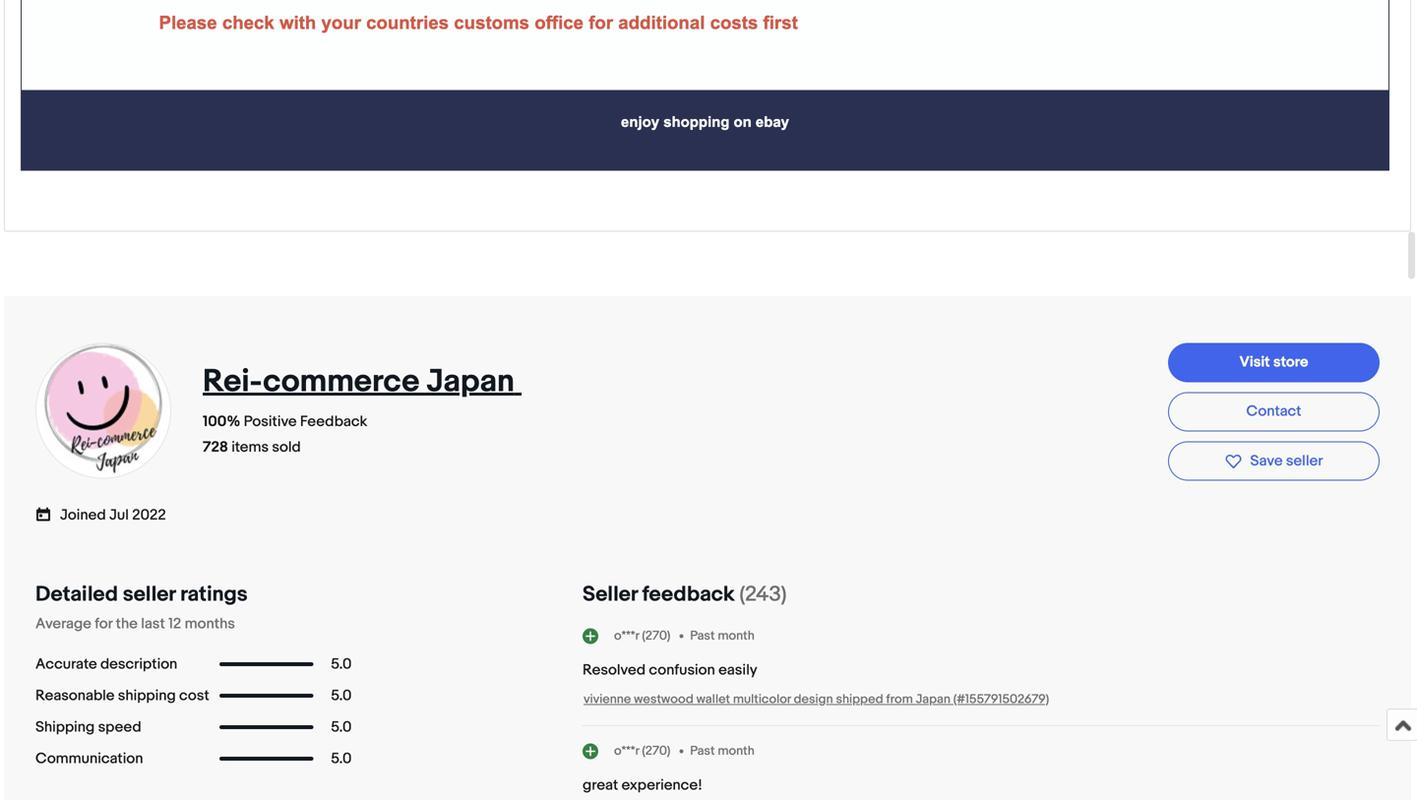 Task type: locate. For each thing, give the bounding box(es) containing it.
westwood
[[634, 692, 694, 707]]

1 5.0 from the top
[[331, 656, 352, 674]]

resolved confusion easily
[[583, 662, 758, 679]]

vivienne
[[584, 692, 631, 707]]

2 5.0 from the top
[[331, 687, 352, 705]]

feedback
[[300, 413, 368, 431]]

description
[[100, 656, 178, 674]]

past up confusion
[[691, 628, 715, 644]]

seller
[[583, 582, 638, 608]]

o***r (270) for confusion
[[614, 628, 671, 644]]

reasonable shipping cost
[[35, 687, 209, 705]]

1 horizontal spatial seller
[[1287, 452, 1324, 470]]

5.0 for shipping
[[331, 687, 352, 705]]

1 vertical spatial japan
[[916, 692, 951, 707]]

2 past month from the top
[[691, 744, 755, 759]]

728
[[203, 439, 228, 456]]

confusion
[[649, 662, 716, 679]]

multicolor
[[733, 692, 791, 707]]

(270)
[[642, 628, 671, 644], [642, 744, 671, 759]]

resolved
[[583, 662, 646, 679]]

1 (270) from the top
[[642, 628, 671, 644]]

store
[[1274, 353, 1309, 371]]

o***r (270) up resolved confusion easily
[[614, 628, 671, 644]]

(270) up resolved confusion easily
[[642, 628, 671, 644]]

cost
[[179, 687, 209, 705]]

seller inside "button"
[[1287, 452, 1324, 470]]

month up easily on the bottom right of page
[[718, 628, 755, 644]]

save seller
[[1251, 452, 1324, 470]]

o***r for resolved
[[614, 628, 640, 644]]

rei-
[[203, 363, 263, 401]]

0 vertical spatial o***r (270)
[[614, 628, 671, 644]]

2 past from the top
[[691, 744, 715, 759]]

0 horizontal spatial seller
[[123, 582, 176, 608]]

great
[[583, 777, 619, 795]]

seller right save
[[1287, 452, 1324, 470]]

rei-commerce japan
[[203, 363, 515, 401]]

2 o***r from the top
[[614, 744, 640, 759]]

past
[[691, 628, 715, 644], [691, 744, 715, 759]]

past month down the wallet on the bottom of page
[[691, 744, 755, 759]]

1 vertical spatial o***r (270)
[[614, 744, 671, 759]]

positive
[[244, 413, 297, 431]]

2 (270) from the top
[[642, 744, 671, 759]]

1 past month from the top
[[691, 628, 755, 644]]

1 vertical spatial past
[[691, 744, 715, 759]]

seller feedback (243)
[[583, 582, 787, 608]]

reasonable
[[35, 687, 115, 705]]

past month for confusion
[[691, 628, 755, 644]]

detailed
[[35, 582, 118, 608]]

past for confusion
[[691, 628, 715, 644]]

0 vertical spatial o***r
[[614, 628, 640, 644]]

0 vertical spatial past
[[691, 628, 715, 644]]

o***r
[[614, 628, 640, 644], [614, 744, 640, 759]]

(270) for experience!
[[642, 744, 671, 759]]

o***r (270) up great experience!
[[614, 744, 671, 759]]

for
[[95, 615, 113, 633]]

contact
[[1247, 403, 1302, 420]]

shipping
[[35, 719, 95, 737]]

(270) up experience! in the bottom left of the page
[[642, 744, 671, 759]]

100%
[[203, 413, 241, 431]]

0 vertical spatial japan
[[427, 363, 515, 401]]

0 vertical spatial (270)
[[642, 628, 671, 644]]

0 vertical spatial seller
[[1287, 452, 1324, 470]]

o***r up great experience!
[[614, 744, 640, 759]]

past down the wallet on the bottom of page
[[691, 744, 715, 759]]

joined
[[60, 507, 106, 524]]

from
[[887, 692, 913, 707]]

feedback
[[643, 582, 735, 608]]

1 past from the top
[[691, 628, 715, 644]]

month
[[718, 628, 755, 644], [718, 744, 755, 759]]

1 o***r (270) from the top
[[614, 628, 671, 644]]

sold
[[272, 439, 301, 456]]

month down the wallet on the bottom of page
[[718, 744, 755, 759]]

1 vertical spatial o***r
[[614, 744, 640, 759]]

1 vertical spatial seller
[[123, 582, 176, 608]]

o***r up resolved
[[614, 628, 640, 644]]

seller up 'last'
[[123, 582, 176, 608]]

1 vertical spatial (270)
[[642, 744, 671, 759]]

commerce
[[263, 363, 420, 401]]

past for experience!
[[691, 744, 715, 759]]

vivienne westwood wallet multicolor design shipped from japan (#155791502679)
[[584, 692, 1050, 707]]

0 vertical spatial month
[[718, 628, 755, 644]]

past month
[[691, 628, 755, 644], [691, 744, 755, 759]]

0 vertical spatial past month
[[691, 628, 755, 644]]

(#155791502679)
[[954, 692, 1050, 707]]

100% positive feedback 728 items sold
[[203, 413, 368, 456]]

o***r for great
[[614, 744, 640, 759]]

2 o***r (270) from the top
[[614, 744, 671, 759]]

5.0
[[331, 656, 352, 674], [331, 687, 352, 705], [331, 719, 352, 737], [331, 750, 352, 768]]

(243)
[[740, 582, 787, 608]]

1 month from the top
[[718, 628, 755, 644]]

seller
[[1287, 452, 1324, 470], [123, 582, 176, 608]]

jul
[[109, 507, 129, 524]]

1 vertical spatial past month
[[691, 744, 755, 759]]

o***r (270)
[[614, 628, 671, 644], [614, 744, 671, 759]]

1 vertical spatial month
[[718, 744, 755, 759]]

past month up easily on the bottom right of page
[[691, 628, 755, 644]]

o***r (270) for experience!
[[614, 744, 671, 759]]

japan
[[427, 363, 515, 401], [916, 692, 951, 707]]

past month for experience!
[[691, 744, 755, 759]]

2 month from the top
[[718, 744, 755, 759]]

3 5.0 from the top
[[331, 719, 352, 737]]

1 o***r from the top
[[614, 628, 640, 644]]



Task type: describe. For each thing, give the bounding box(es) containing it.
last
[[141, 615, 165, 633]]

detailed seller ratings
[[35, 582, 248, 608]]

month for experience!
[[718, 744, 755, 759]]

easily
[[719, 662, 758, 679]]

seller for detailed
[[123, 582, 176, 608]]

visit store link
[[1169, 343, 1380, 382]]

1 horizontal spatial japan
[[916, 692, 951, 707]]

2022
[[132, 507, 166, 524]]

contact link
[[1169, 392, 1380, 432]]

vivienne westwood wallet multicolor design shipped from japan (#155791502679) link
[[584, 692, 1050, 707]]

visit store
[[1240, 353, 1309, 371]]

0 horizontal spatial japan
[[427, 363, 515, 401]]

speed
[[98, 719, 141, 737]]

great experience!
[[583, 777, 703, 795]]

visit
[[1240, 353, 1271, 371]]

items
[[232, 439, 269, 456]]

4 5.0 from the top
[[331, 750, 352, 768]]

accurate
[[35, 656, 97, 674]]

rei-commerce japan link
[[203, 363, 522, 401]]

text__icon wrapper image
[[35, 505, 60, 523]]

12
[[168, 615, 181, 633]]

(270) for confusion
[[642, 628, 671, 644]]

month for confusion
[[718, 628, 755, 644]]

5.0 for description
[[331, 656, 352, 674]]

average for the last 12 months
[[35, 615, 235, 633]]

communication
[[35, 750, 143, 768]]

accurate description
[[35, 656, 178, 674]]

5.0 for speed
[[331, 719, 352, 737]]

average
[[35, 615, 91, 633]]

seller for save
[[1287, 452, 1324, 470]]

shipped
[[836, 692, 884, 707]]

experience!
[[622, 777, 703, 795]]

rei-commerce japan image
[[34, 342, 172, 480]]

wallet
[[697, 692, 731, 707]]

joined jul 2022
[[60, 507, 166, 524]]

save seller button
[[1169, 442, 1380, 481]]

months
[[185, 615, 235, 633]]

shipping speed
[[35, 719, 141, 737]]

ratings
[[180, 582, 248, 608]]

shipping
[[118, 687, 176, 705]]

design
[[794, 692, 834, 707]]

save
[[1251, 452, 1283, 470]]

the
[[116, 615, 138, 633]]



Task type: vqa. For each thing, say whether or not it's contained in the screenshot.
Sold  Aug 20, 2023 2023 Topps Chrome Baseball Rookie HYPER 9-Card LOT Brand New on the bottom of the page
no



